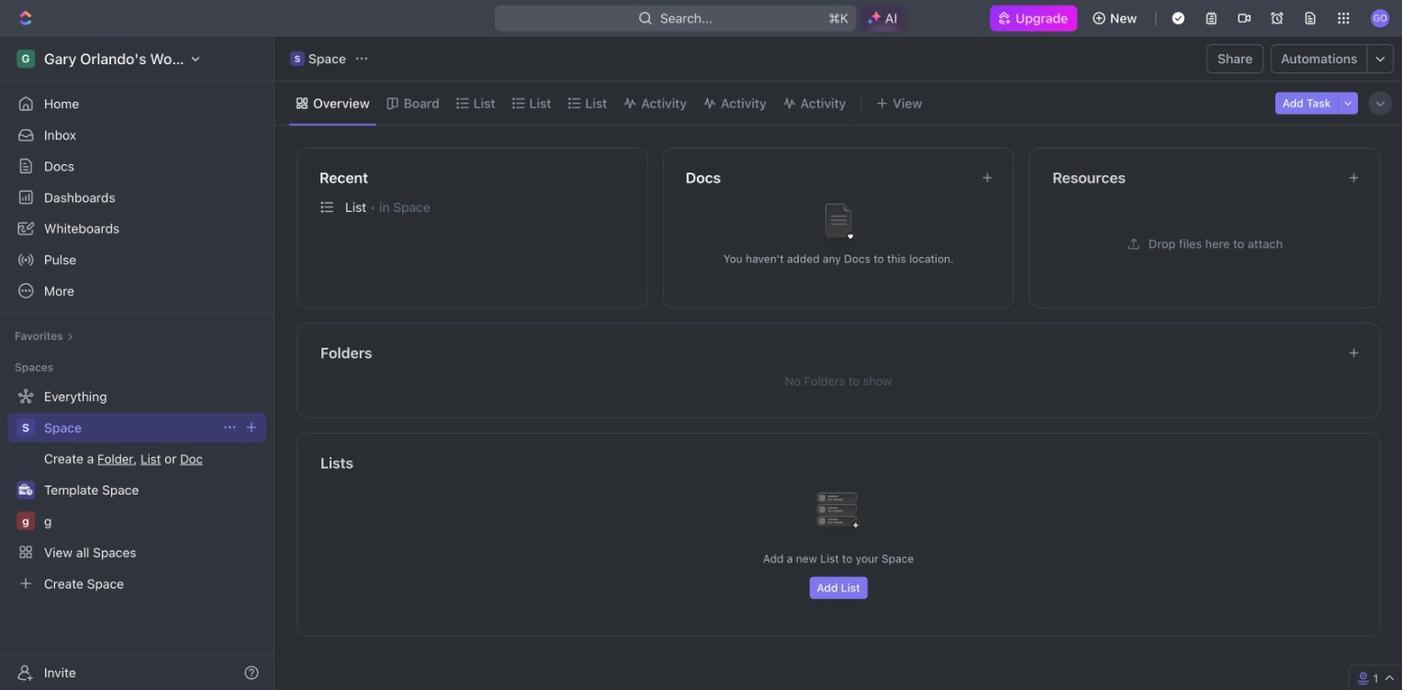 Task type: locate. For each thing, give the bounding box(es) containing it.
1 horizontal spatial space, , element
[[290, 51, 305, 66]]

sidebar navigation
[[0, 37, 278, 691]]

gary orlando's workspace, , element
[[17, 50, 35, 68]]

tree
[[7, 382, 266, 599]]

tree inside "sidebar" navigation
[[7, 382, 266, 599]]

space, , element
[[290, 51, 305, 66], [17, 419, 35, 437]]

g, , element
[[17, 512, 35, 531]]

0 horizontal spatial space, , element
[[17, 419, 35, 437]]



Task type: vqa. For each thing, say whether or not it's contained in the screenshot.
right Use
no



Task type: describe. For each thing, give the bounding box(es) containing it.
1 vertical spatial space, , element
[[17, 419, 35, 437]]

no lists icon. image
[[802, 478, 876, 552]]

no most used docs image
[[802, 190, 876, 263]]

0 vertical spatial space, , element
[[290, 51, 305, 66]]

business time image
[[19, 485, 33, 496]]



